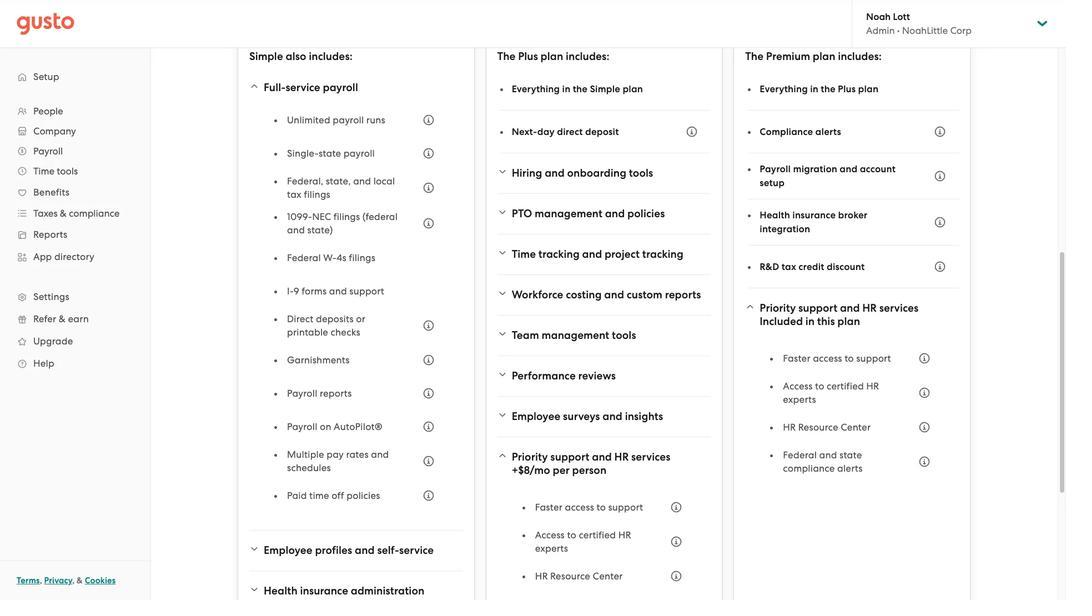 Task type: locate. For each thing, give the bounding box(es) containing it.
1 vertical spatial health
[[264, 585, 298, 597]]

1 vertical spatial reports
[[320, 388, 352, 399]]

hr
[[863, 302, 877, 314], [867, 381, 880, 392], [784, 422, 796, 433], [615, 451, 629, 463], [619, 530, 632, 541], [535, 571, 548, 582]]

the for the premium plan includes:
[[746, 50, 764, 63]]

this
[[818, 315, 836, 328]]

simple left also
[[249, 50, 283, 63]]

payroll
[[323, 81, 358, 94], [333, 114, 364, 126], [344, 148, 375, 159]]

& inside refer & earn link
[[59, 313, 66, 324]]

0 horizontal spatial experts
[[535, 543, 569, 554]]

next-day direct deposit
[[512, 126, 619, 138]]

1 vertical spatial simple
[[590, 83, 621, 95]]

in down "the premium plan includes:"
[[811, 83, 819, 95]]

time down pto
[[512, 248, 536, 261]]

2 the from the left
[[746, 50, 764, 63]]

benefits link
[[11, 182, 139, 202]]

payroll up setup
[[760, 163, 791, 175]]

reports inside list
[[320, 388, 352, 399]]

federal, state, and local tax filings
[[287, 176, 395, 200]]

1 horizontal spatial priority
[[760, 302, 796, 314]]

2 horizontal spatial includes:
[[839, 50, 882, 63]]

team
[[512, 329, 539, 342]]

tracking up workforce
[[539, 248, 580, 261]]

1 horizontal spatial service
[[399, 544, 434, 557]]

terms link
[[17, 576, 40, 586]]

payroll up the "state,"
[[344, 148, 375, 159]]

time tracking and project tracking button
[[498, 241, 711, 268]]

payroll up "unlimited payroll runs" on the top of page
[[323, 81, 358, 94]]

& left earn
[[59, 313, 66, 324]]

0 horizontal spatial hr resource center
[[535, 571, 623, 582]]

employee for employee surveys and insights
[[512, 410, 561, 423]]

on
[[320, 421, 332, 432]]

center for included in this plan
[[841, 422, 871, 433]]

insurance up integration
[[793, 209, 836, 221]]

, left cookies button
[[72, 576, 75, 586]]

0 vertical spatial faster
[[784, 353, 811, 364]]

1 horizontal spatial faster
[[784, 353, 811, 364]]

payroll for payroll migration and account setup
[[760, 163, 791, 175]]

0 vertical spatial insurance
[[793, 209, 836, 221]]

and
[[840, 163, 858, 175], [545, 167, 565, 179], [353, 176, 371, 187], [605, 207, 625, 220], [287, 224, 305, 236], [583, 248, 602, 261], [329, 286, 347, 297], [605, 288, 625, 301], [841, 302, 860, 314], [603, 410, 623, 423], [371, 449, 389, 460], [820, 450, 838, 461], [592, 451, 612, 463], [355, 544, 375, 557]]

0 vertical spatial state
[[319, 148, 341, 159]]

team management tools button
[[498, 322, 711, 349]]

time inside dropdown button
[[33, 166, 55, 177]]

1 horizontal spatial simple
[[590, 83, 621, 95]]

services inside the priority support and hr services +$8/mo per person
[[632, 451, 671, 463]]

insurance for administration
[[300, 585, 348, 597]]

center for +$8/mo per person
[[593, 571, 623, 582]]

access to certified hr experts
[[784, 381, 880, 405], [535, 530, 632, 554]]

payroll inside full-service payroll dropdown button
[[323, 81, 358, 94]]

1 vertical spatial access
[[535, 530, 565, 541]]

faster access to support down "this"
[[784, 353, 892, 364]]

0 horizontal spatial simple
[[249, 50, 283, 63]]

0 horizontal spatial certified
[[579, 530, 616, 541]]

0 vertical spatial plus
[[519, 50, 538, 63]]

0 horizontal spatial employee
[[264, 544, 313, 557]]

everything for plus
[[512, 83, 560, 95]]

the down the plus plan includes:
[[573, 83, 588, 95]]

hr resource center for this
[[784, 422, 871, 433]]

insurance
[[793, 209, 836, 221], [300, 585, 348, 597]]

services inside priority support and hr services included in this plan
[[880, 302, 919, 314]]

1 , from the left
[[40, 576, 42, 586]]

reports right 'custom'
[[665, 288, 702, 301]]

payroll for payroll reports
[[287, 388, 318, 399]]

list containing unlimited payroll runs
[[275, 108, 441, 517]]

federal,
[[287, 176, 324, 187]]

0 horizontal spatial ,
[[40, 576, 42, 586]]

plus
[[519, 50, 538, 63], [838, 83, 856, 95]]

simple also includes:
[[249, 50, 353, 63]]

in
[[563, 83, 571, 95], [811, 83, 819, 95], [806, 315, 815, 328]]

0 horizontal spatial reports
[[320, 388, 352, 399]]

1 vertical spatial policies
[[347, 490, 380, 501]]

0 vertical spatial health
[[760, 209, 791, 221]]

upgrade
[[33, 336, 73, 347]]

people button
[[11, 101, 139, 121]]

1 horizontal spatial experts
[[784, 394, 817, 405]]

list
[[0, 101, 150, 375], [275, 108, 441, 517], [771, 346, 937, 484], [523, 495, 689, 600]]

service up "administration"
[[399, 544, 434, 557]]

to
[[845, 353, 854, 364], [816, 381, 825, 392], [597, 502, 606, 513], [568, 530, 577, 541]]

policies right off
[[347, 490, 380, 501]]

& inside taxes & compliance dropdown button
[[60, 208, 67, 219]]

1 includes: from the left
[[309, 50, 353, 63]]

0 horizontal spatial access to certified hr experts
[[535, 530, 632, 554]]

1 horizontal spatial the
[[746, 50, 764, 63]]

service
[[286, 81, 320, 94], [399, 544, 434, 557]]

support inside priority support and hr services included in this plan
[[799, 302, 838, 314]]

w-
[[323, 252, 337, 263]]

1 the from the left
[[498, 50, 516, 63]]

nec
[[312, 211, 331, 222]]

1 vertical spatial management
[[542, 329, 610, 342]]

1 horizontal spatial policies
[[628, 207, 665, 220]]

filings down federal,
[[304, 189, 331, 200]]

tax right r&d
[[782, 261, 797, 273]]

0 vertical spatial federal
[[287, 252, 321, 263]]

1 horizontal spatial tracking
[[643, 248, 684, 261]]

payroll inside dropdown button
[[33, 146, 63, 157]]

0 vertical spatial access to certified hr experts
[[784, 381, 880, 405]]

1 vertical spatial services
[[632, 451, 671, 463]]

federal for federal w-4s filings
[[287, 252, 321, 263]]

0 horizontal spatial the
[[573, 83, 588, 95]]

1 vertical spatial &
[[59, 313, 66, 324]]

app directory
[[33, 251, 94, 262]]

priority for priority support and hr services +$8/mo per person
[[512, 451, 548, 463]]

0 vertical spatial center
[[841, 422, 871, 433]]

priority up +$8/mo
[[512, 451, 548, 463]]

tools down the workforce costing and custom reports
[[612, 329, 637, 342]]

the for plus
[[573, 83, 588, 95]]

insurance inside dropdown button
[[300, 585, 348, 597]]

employee surveys and insights button
[[498, 403, 711, 430]]

0 vertical spatial policies
[[628, 207, 665, 220]]

1 horizontal spatial center
[[841, 422, 871, 433]]

1 horizontal spatial tax
[[782, 261, 797, 273]]

, left privacy link
[[40, 576, 42, 586]]

rates
[[346, 449, 369, 460]]

priority inside priority support and hr services included in this plan
[[760, 302, 796, 314]]

1 vertical spatial insurance
[[300, 585, 348, 597]]

time up benefits
[[33, 166, 55, 177]]

0 horizontal spatial policies
[[347, 490, 380, 501]]

onboarding
[[568, 167, 627, 179]]

employee surveys and insights
[[512, 410, 664, 423]]

pto management and policies button
[[498, 201, 711, 227]]

earn
[[68, 313, 89, 324]]

employee profiles and self-service button
[[249, 537, 463, 564]]

0 vertical spatial faster access to support
[[784, 353, 892, 364]]

multiple pay rates and schedules
[[287, 449, 389, 473]]

& for earn
[[59, 313, 66, 324]]

filings right nec on the left of page
[[334, 211, 360, 222]]

premium
[[767, 50, 811, 63]]

health inside health insurance broker integration
[[760, 209, 791, 221]]

1 vertical spatial center
[[593, 571, 623, 582]]

0 vertical spatial resource
[[799, 422, 839, 433]]

& right the taxes
[[60, 208, 67, 219]]

0 vertical spatial compliance
[[69, 208, 120, 219]]

tax down federal,
[[287, 189, 302, 200]]

1 vertical spatial access
[[565, 502, 595, 513]]

0 vertical spatial experts
[[784, 394, 817, 405]]

0 vertical spatial certified
[[827, 381, 865, 392]]

0 vertical spatial service
[[286, 81, 320, 94]]

1 horizontal spatial certified
[[827, 381, 865, 392]]

3 includes: from the left
[[839, 50, 882, 63]]

1 vertical spatial resource
[[551, 571, 591, 582]]

0 horizontal spatial health
[[264, 585, 298, 597]]

1 vertical spatial access to certified hr experts
[[535, 530, 632, 554]]

faster access to support for this
[[784, 353, 892, 364]]

tools down payroll dropdown button
[[57, 166, 78, 177]]

help
[[33, 358, 54, 369]]

2 everything from the left
[[760, 83, 808, 95]]

time
[[310, 490, 329, 501]]

simple up deposit
[[590, 83, 621, 95]]

alerts inside federal and state compliance alerts
[[838, 463, 863, 474]]

everything down premium
[[760, 83, 808, 95]]

0 horizontal spatial time
[[33, 166, 55, 177]]

and inside the 'multiple pay rates and schedules'
[[371, 449, 389, 460]]

0 horizontal spatial insurance
[[300, 585, 348, 597]]

1 horizontal spatial ,
[[72, 576, 75, 586]]

home image
[[17, 13, 74, 35]]

reports up payroll on autopilot®
[[320, 388, 352, 399]]

tax
[[287, 189, 302, 200], [782, 261, 797, 273]]

management inside dropdown button
[[535, 207, 603, 220]]

0 horizontal spatial center
[[593, 571, 623, 582]]

compliance alerts
[[760, 126, 842, 138]]

policies inside dropdown button
[[628, 207, 665, 220]]

1 vertical spatial hr resource center
[[535, 571, 623, 582]]

health inside dropdown button
[[264, 585, 298, 597]]

priority support and hr services included in this plan
[[760, 302, 919, 328]]

taxes & compliance
[[33, 208, 120, 219]]

0 vertical spatial employee
[[512, 410, 561, 423]]

payroll for service
[[323, 81, 358, 94]]

filings inside 1099-nec filings (federal and state)
[[334, 211, 360, 222]]

access to certified hr experts for person
[[535, 530, 632, 554]]

1 horizontal spatial includes:
[[566, 50, 610, 63]]

policies for pto management and policies
[[628, 207, 665, 220]]

0 vertical spatial filings
[[304, 189, 331, 200]]

hr resource center
[[784, 422, 871, 433], [535, 571, 623, 582]]

health insurance administration
[[264, 585, 425, 597]]

the
[[498, 50, 516, 63], [746, 50, 764, 63]]

includes: right also
[[309, 50, 353, 63]]

resource
[[799, 422, 839, 433], [551, 571, 591, 582]]

1 vertical spatial payroll
[[333, 114, 364, 126]]

0 horizontal spatial tracking
[[539, 248, 580, 261]]

policies up project
[[628, 207, 665, 220]]

includes: up everything in the simple plan
[[566, 50, 610, 63]]

2 , from the left
[[72, 576, 75, 586]]

alerts
[[816, 126, 842, 138], [838, 463, 863, 474]]

runs
[[367, 114, 386, 126]]

federal for federal and state compliance alerts
[[784, 450, 817, 461]]

forms
[[302, 286, 327, 297]]

day
[[538, 126, 555, 138]]

priority up included
[[760, 302, 796, 314]]

1 the from the left
[[573, 83, 588, 95]]

management down costing
[[542, 329, 610, 342]]

time tools button
[[11, 161, 139, 181]]

1 horizontal spatial compliance
[[784, 463, 835, 474]]

hiring
[[512, 167, 543, 179]]

& for compliance
[[60, 208, 67, 219]]

support inside list
[[350, 286, 385, 297]]

2 the from the left
[[821, 83, 836, 95]]

1 horizontal spatial access
[[784, 381, 813, 392]]

team management tools
[[512, 329, 637, 342]]

printable
[[287, 327, 328, 338]]

0 horizontal spatial compliance
[[69, 208, 120, 219]]

everything
[[512, 83, 560, 95], [760, 83, 808, 95]]

payroll on autopilot®
[[287, 421, 383, 432]]

faster access to support down person
[[535, 502, 644, 513]]

0 horizontal spatial service
[[286, 81, 320, 94]]

payroll
[[33, 146, 63, 157], [760, 163, 791, 175], [287, 388, 318, 399], [287, 421, 318, 432]]

0 vertical spatial access
[[784, 381, 813, 392]]

gusto navigation element
[[0, 48, 150, 392]]

insurance inside health insurance broker integration
[[793, 209, 836, 221]]

single-
[[287, 148, 319, 159]]

access for this
[[814, 353, 843, 364]]

0 horizontal spatial state
[[319, 148, 341, 159]]

in down the plus plan includes:
[[563, 83, 571, 95]]

1 vertical spatial compliance
[[784, 463, 835, 474]]

privacy link
[[44, 576, 72, 586]]

1 vertical spatial experts
[[535, 543, 569, 554]]

includes: for the plus plan includes:
[[566, 50, 610, 63]]

1 horizontal spatial health
[[760, 209, 791, 221]]

center
[[841, 422, 871, 433], [593, 571, 623, 582]]

management
[[535, 207, 603, 220], [542, 329, 610, 342]]

payroll left on
[[287, 421, 318, 432]]

0 horizontal spatial everything
[[512, 83, 560, 95]]

1 vertical spatial employee
[[264, 544, 313, 557]]

the down "the premium plan includes:"
[[821, 83, 836, 95]]

payroll reports
[[287, 388, 352, 399]]

0 vertical spatial hr resource center
[[784, 422, 871, 433]]

& left cookies button
[[77, 576, 83, 586]]

access to certified hr experts for this
[[784, 381, 880, 405]]

federal and state compliance alerts
[[784, 450, 863, 474]]

unlimited
[[287, 114, 331, 126]]

1 horizontal spatial access to certified hr experts
[[784, 381, 880, 405]]

payroll button
[[11, 141, 139, 161]]

1 horizontal spatial hr resource center
[[784, 422, 871, 433]]

2 includes: from the left
[[566, 50, 610, 63]]

plan inside priority support and hr services included in this plan
[[838, 315, 861, 328]]

1 horizontal spatial the
[[821, 83, 836, 95]]

performance
[[512, 370, 576, 382]]

priority for priority support and hr services included in this plan
[[760, 302, 796, 314]]

1 vertical spatial alerts
[[838, 463, 863, 474]]

federal inside federal and state compliance alerts
[[784, 450, 817, 461]]

1 horizontal spatial resource
[[799, 422, 839, 433]]

app
[[33, 251, 52, 262]]

person
[[573, 464, 607, 477]]

tracking right project
[[643, 248, 684, 261]]

time inside dropdown button
[[512, 248, 536, 261]]

0 vertical spatial services
[[880, 302, 919, 314]]

workforce costing and custom reports
[[512, 288, 702, 301]]

payroll down garnishments
[[287, 388, 318, 399]]

1 horizontal spatial time
[[512, 248, 536, 261]]

access down "this"
[[814, 353, 843, 364]]

filings
[[304, 189, 331, 200], [334, 211, 360, 222], [349, 252, 376, 263]]

0 horizontal spatial the
[[498, 50, 516, 63]]

payroll for payroll on autopilot®
[[287, 421, 318, 432]]

resource for person
[[551, 571, 591, 582]]

1 vertical spatial service
[[399, 544, 434, 557]]

in for plus
[[563, 83, 571, 95]]

faster access to support for person
[[535, 502, 644, 513]]

management inside dropdown button
[[542, 329, 610, 342]]

benefits
[[33, 187, 70, 198]]

hr inside the priority support and hr services +$8/mo per person
[[615, 451, 629, 463]]

0 horizontal spatial tax
[[287, 189, 302, 200]]

1 vertical spatial time
[[512, 248, 536, 261]]

1 horizontal spatial faster access to support
[[784, 353, 892, 364]]

management down hiring and onboarding tools
[[535, 207, 603, 220]]

performance reviews button
[[498, 363, 711, 390]]

payroll down 'company'
[[33, 146, 63, 157]]

policies
[[628, 207, 665, 220], [347, 490, 380, 501]]

payroll left runs
[[333, 114, 364, 126]]

access for person
[[565, 502, 595, 513]]

0 vertical spatial payroll
[[323, 81, 358, 94]]

priority inside the priority support and hr services +$8/mo per person
[[512, 451, 548, 463]]

1 horizontal spatial state
[[840, 450, 863, 461]]

faster down per
[[535, 502, 563, 513]]

employee left profiles at bottom left
[[264, 544, 313, 557]]

and inside the priority support and hr services +$8/mo per person
[[592, 451, 612, 463]]

insurance down profiles at bottom left
[[300, 585, 348, 597]]

access down person
[[565, 502, 595, 513]]

everything down the plus plan includes:
[[512, 83, 560, 95]]

policies inside list
[[347, 490, 380, 501]]

0 horizontal spatial federal
[[287, 252, 321, 263]]

lott
[[894, 11, 911, 23]]

payroll for state
[[344, 148, 375, 159]]

0 horizontal spatial faster
[[535, 502, 563, 513]]

1 vertical spatial state
[[840, 450, 863, 461]]

people
[[33, 106, 63, 117]]

also
[[286, 50, 307, 63]]

filings inside federal, state, and local tax filings
[[304, 189, 331, 200]]

employee down the performance
[[512, 410, 561, 423]]

autopilot®
[[334, 421, 383, 432]]

hiring and onboarding tools button
[[498, 160, 711, 187]]

+$8/mo
[[512, 464, 551, 477]]

everything in the simple plan
[[512, 83, 643, 95]]

filings right 4s
[[349, 252, 376, 263]]

in left "this"
[[806, 315, 815, 328]]

company
[[33, 126, 76, 137]]

0 horizontal spatial access
[[565, 502, 595, 513]]

noahlittle
[[903, 25, 949, 36]]

1 everything from the left
[[512, 83, 560, 95]]

1 vertical spatial faster access to support
[[535, 502, 644, 513]]

employee for employee profiles and self-service
[[264, 544, 313, 557]]

project
[[605, 248, 640, 261]]

schedules
[[287, 462, 331, 473]]

service down simple also includes:
[[286, 81, 320, 94]]

faster down included
[[784, 353, 811, 364]]

payroll inside payroll migration and account setup
[[760, 163, 791, 175]]

faster for +$8/mo
[[535, 502, 563, 513]]

1 horizontal spatial services
[[880, 302, 919, 314]]

0 vertical spatial management
[[535, 207, 603, 220]]

per
[[553, 464, 570, 477]]

or
[[356, 313, 366, 324]]

compliance
[[69, 208, 120, 219], [784, 463, 835, 474]]

tools inside dropdown button
[[612, 329, 637, 342]]

employee profiles and self-service
[[264, 544, 434, 557]]

includes: down admin
[[839, 50, 882, 63]]

account
[[860, 163, 896, 175]]

1 vertical spatial priority
[[512, 451, 548, 463]]



Task type: vqa. For each thing, say whether or not it's contained in the screenshot.
(855) 831-2992 link
no



Task type: describe. For each thing, give the bounding box(es) containing it.
hr resource center for person
[[535, 571, 623, 582]]

and inside federal and state compliance alerts
[[820, 450, 838, 461]]

deposit
[[586, 126, 619, 138]]

reports link
[[11, 224, 139, 244]]

setup link
[[11, 67, 139, 87]]

administration
[[351, 585, 425, 597]]

payroll migration and account setup
[[760, 163, 896, 189]]

certified for this
[[827, 381, 865, 392]]

4s
[[337, 252, 347, 263]]

support inside the priority support and hr services +$8/mo per person
[[551, 451, 590, 463]]

noah
[[867, 11, 891, 23]]

local
[[374, 176, 395, 187]]

company button
[[11, 121, 139, 141]]

health for health insurance administration
[[264, 585, 298, 597]]

management for pto
[[535, 207, 603, 220]]

time for time tools
[[33, 166, 55, 177]]

in inside priority support and hr services included in this plan
[[806, 315, 815, 328]]

self-
[[377, 544, 399, 557]]

refer & earn
[[33, 313, 89, 324]]

time for time tracking and project tracking
[[512, 248, 536, 261]]

taxes
[[33, 208, 58, 219]]

and inside payroll migration and account setup
[[840, 163, 858, 175]]

workforce costing and custom reports button
[[498, 282, 711, 308]]

experts for +$8/mo
[[535, 543, 569, 554]]

full-service payroll button
[[249, 74, 463, 101]]

0 vertical spatial simple
[[249, 50, 283, 63]]

tax inside federal, state, and local tax filings
[[287, 189, 302, 200]]

payroll for payroll
[[33, 146, 63, 157]]

(federal
[[363, 211, 398, 222]]

single-state payroll
[[287, 148, 375, 159]]

0 vertical spatial alerts
[[816, 126, 842, 138]]

admin
[[867, 25, 895, 36]]

and inside priority support and hr services included in this plan
[[841, 302, 860, 314]]

taxes & compliance button
[[11, 203, 139, 223]]

cookies
[[85, 576, 116, 586]]

faster for included
[[784, 353, 811, 364]]

everything for premium
[[760, 83, 808, 95]]

resource for this
[[799, 422, 839, 433]]

upgrade link
[[11, 331, 139, 351]]

settings link
[[11, 287, 139, 307]]

app directory link
[[11, 247, 139, 267]]

insurance for broker
[[793, 209, 836, 221]]

direct
[[557, 126, 583, 138]]

reports inside dropdown button
[[665, 288, 702, 301]]

pay
[[327, 449, 344, 460]]

garnishments
[[287, 354, 350, 366]]

setup
[[33, 71, 59, 82]]

r&d tax credit discount
[[760, 261, 865, 273]]

certified for person
[[579, 530, 616, 541]]

and inside dropdown button
[[583, 248, 602, 261]]

off
[[332, 490, 344, 501]]

1 horizontal spatial plus
[[838, 83, 856, 95]]

reports
[[33, 229, 67, 240]]

in for premium
[[811, 83, 819, 95]]

service inside dropdown button
[[286, 81, 320, 94]]

checks
[[331, 327, 361, 338]]

1099-
[[287, 211, 312, 222]]

2 vertical spatial &
[[77, 576, 83, 586]]

policies for paid time off policies
[[347, 490, 380, 501]]

state inside federal and state compliance alerts
[[840, 450, 863, 461]]

full-
[[264, 81, 286, 94]]

r&d
[[760, 261, 780, 273]]

reviews
[[579, 370, 616, 382]]

1099-nec filings (federal and state)
[[287, 211, 398, 236]]

compliance inside taxes & compliance dropdown button
[[69, 208, 120, 219]]

1 tracking from the left
[[539, 248, 580, 261]]

service inside dropdown button
[[399, 544, 434, 557]]

and inside federal, state, and local tax filings
[[353, 176, 371, 187]]

discount
[[827, 261, 865, 273]]

terms
[[17, 576, 40, 586]]

deposits
[[316, 313, 354, 324]]

corp
[[951, 25, 972, 36]]

costing
[[566, 288, 602, 301]]

list containing people
[[0, 101, 150, 375]]

i-9 forms and support
[[287, 286, 385, 297]]

broker
[[839, 209, 868, 221]]

2 tracking from the left
[[643, 248, 684, 261]]

direct
[[287, 313, 314, 324]]

pto
[[512, 207, 533, 220]]

hr inside priority support and hr services included in this plan
[[863, 302, 877, 314]]

surveys
[[563, 410, 600, 423]]

services for priority support and hr services +$8/mo per person
[[632, 451, 671, 463]]

noah lott admin • noahlittle corp
[[867, 11, 972, 36]]

management for team
[[542, 329, 610, 342]]

health for health insurance broker integration
[[760, 209, 791, 221]]

access for included
[[784, 381, 813, 392]]

9
[[294, 286, 299, 297]]

•
[[898, 25, 900, 36]]

priority support and hr services +$8/mo per person
[[512, 451, 671, 477]]

access for +$8/mo
[[535, 530, 565, 541]]

migration
[[794, 163, 838, 175]]

compliance
[[760, 126, 814, 138]]

credit
[[799, 261, 825, 273]]

integration
[[760, 223, 811, 235]]

the for the plus plan includes:
[[498, 50, 516, 63]]

hiring and onboarding tools
[[512, 167, 654, 179]]

cookies button
[[85, 574, 116, 587]]

2 vertical spatial filings
[[349, 252, 376, 263]]

tools inside gusto navigation element
[[57, 166, 78, 177]]

terms , privacy , & cookies
[[17, 576, 116, 586]]

i-
[[287, 286, 294, 297]]

experts for included
[[784, 394, 817, 405]]

and inside 1099-nec filings (federal and state)
[[287, 224, 305, 236]]

settings
[[33, 291, 69, 302]]

state,
[[326, 176, 351, 187]]

directory
[[54, 251, 94, 262]]

compliance inside federal and state compliance alerts
[[784, 463, 835, 474]]

services for priority support and hr services included in this plan
[[880, 302, 919, 314]]

next-
[[512, 126, 538, 138]]

help link
[[11, 353, 139, 373]]

includes: for the premium plan includes:
[[839, 50, 882, 63]]

federal w-4s filings
[[287, 252, 376, 263]]

paid time off policies
[[287, 490, 380, 501]]

tools right onboarding
[[629, 167, 654, 179]]

time tools
[[33, 166, 78, 177]]

0 horizontal spatial plus
[[519, 50, 538, 63]]

health insurance broker integration
[[760, 209, 868, 235]]

1 vertical spatial tax
[[782, 261, 797, 273]]

custom
[[627, 288, 663, 301]]

performance reviews
[[512, 370, 616, 382]]

profiles
[[315, 544, 352, 557]]

paid
[[287, 490, 307, 501]]

the for premium
[[821, 83, 836, 95]]

unlimited payroll runs
[[287, 114, 386, 126]]



